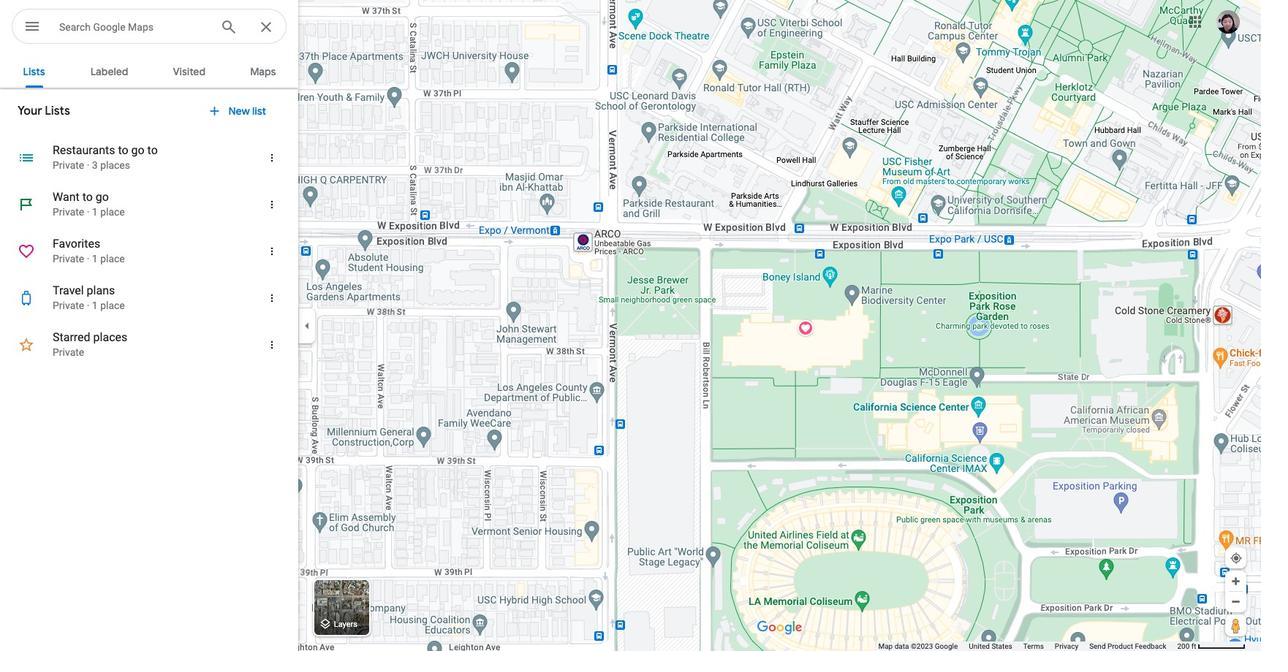 Task type: vqa. For each thing, say whether or not it's contained in the screenshot.
Zoom out image
yes



Task type: locate. For each thing, give the bounding box(es) containing it.
search
[[59, 21, 91, 33]]

private down starred
[[53, 347, 84, 358]]

 button for private
[[256, 187, 291, 222]]

maps up labeled button
[[128, 21, 154, 33]]

private down restaurants
[[53, 159, 84, 171]]


[[207, 102, 223, 121]]

 button
[[256, 140, 291, 176], [256, 187, 291, 222], [256, 234, 291, 269], [256, 281, 291, 316], [256, 328, 291, 363]]

3 1 from the top
[[92, 300, 98, 312]]

200
[[1178, 643, 1190, 651]]

product
[[1108, 643, 1133, 651]]

· inside favorites private · 1 place
[[87, 253, 89, 265]]

to for want to go
[[82, 190, 93, 204]]

4  from the top
[[265, 290, 279, 306]]

go inside want to go private · 1 place
[[96, 190, 109, 204]]

feedback
[[1135, 643, 1167, 651]]

maps
[[128, 21, 154, 33], [250, 65, 276, 78]]

2 1 from the top
[[92, 253, 98, 265]]

©2023
[[911, 643, 933, 651]]

to inside want to go private · 1 place
[[82, 190, 93, 204]]

collapse side panel image
[[299, 318, 315, 334]]

3  button from the top
[[256, 234, 291, 269]]

go right restaurants
[[131, 143, 145, 157]]

maps up list
[[250, 65, 276, 78]]

2  button from the top
[[256, 187, 291, 222]]

to for restaurants to go to
[[118, 143, 128, 157]]

tab list containing lists
[[0, 53, 298, 88]]

 button for ·
[[256, 281, 291, 316]]

4  button from the top
[[256, 281, 291, 316]]

0 horizontal spatial go
[[96, 190, 109, 204]]

1 vertical spatial places
[[93, 331, 127, 344]]

0 horizontal spatial maps
[[128, 21, 154, 33]]

Search Google Maps field
[[12, 9, 287, 45], [59, 18, 208, 35]]

1 horizontal spatial to
[[118, 143, 128, 157]]

tab list
[[0, 53, 298, 88]]

1 1 from the top
[[92, 206, 98, 218]]

1 inside want to go private · 1 place
[[92, 206, 98, 218]]

· up favorites at left top
[[87, 206, 89, 218]]

2 vertical spatial place
[[100, 300, 125, 312]]

1 vertical spatial google
[[935, 643, 958, 651]]

search google maps
[[59, 21, 154, 33]]

3 place from the top
[[100, 300, 125, 312]]

lists right your
[[45, 104, 70, 118]]

· left 3
[[87, 159, 89, 171]]

1 horizontal spatial go
[[131, 143, 145, 157]]

maps button
[[239, 53, 288, 88]]

your places main content
[[0, 53, 298, 652]]

5 private from the top
[[53, 347, 84, 358]]

places right starred
[[93, 331, 127, 344]]

footer inside google maps element
[[879, 642, 1178, 652]]

1 vertical spatial maps
[[250, 65, 276, 78]]

1 · from the top
[[87, 159, 89, 171]]

place up 'plans'
[[100, 253, 125, 265]]

0 vertical spatial lists
[[23, 65, 45, 78]]

4 · from the top
[[87, 300, 89, 312]]

none search field containing 
[[12, 9, 287, 47]]

places
[[100, 159, 130, 171], [93, 331, 127, 344]]

plans
[[87, 284, 115, 298]]

1
[[92, 206, 98, 218], [92, 253, 98, 265], [92, 300, 98, 312]]

5  from the top
[[265, 337, 279, 353]]

1 inside favorites private · 1 place
[[92, 253, 98, 265]]

 for 1
[[265, 244, 279, 260]]

private down favorites at left top
[[53, 253, 84, 265]]

none search field inside google maps element
[[12, 9, 287, 47]]

privacy
[[1055, 643, 1079, 651]]

· down 'plans'
[[87, 300, 89, 312]]

go
[[131, 143, 145, 157], [96, 190, 109, 204]]

send product feedback button
[[1090, 642, 1167, 652]]

0 vertical spatial places
[[100, 159, 130, 171]]

1 horizontal spatial maps
[[250, 65, 276, 78]]

 new list
[[207, 102, 266, 121]]

google
[[93, 21, 126, 33], [935, 643, 958, 651]]

2 place from the top
[[100, 253, 125, 265]]

united
[[969, 643, 990, 651]]

to
[[118, 143, 128, 157], [147, 143, 158, 157], [82, 190, 93, 204]]

 button for 1
[[256, 234, 291, 269]]

1 down 'plans'
[[92, 300, 98, 312]]


[[265, 150, 279, 166], [265, 197, 279, 213], [265, 244, 279, 260], [265, 290, 279, 306], [265, 337, 279, 353]]

0 horizontal spatial to
[[82, 190, 93, 204]]

go for want to go
[[96, 190, 109, 204]]

favorites
[[53, 237, 100, 251]]

1 inside travel plans private · 1 place
[[92, 300, 98, 312]]

google account: michele murakami  
(michele.murakami@adept.ai) image
[[1217, 10, 1240, 33]]

go inside restaurants to go to private · 3 places
[[131, 143, 145, 157]]

zoom in image
[[1231, 576, 1242, 587]]

footer
[[879, 642, 1178, 652]]

restaurants to go to private · 3 places
[[53, 143, 158, 171]]

·
[[87, 159, 89, 171], [87, 206, 89, 218], [87, 253, 89, 265], [87, 300, 89, 312]]

0 vertical spatial 1
[[92, 206, 98, 218]]

maps inside button
[[250, 65, 276, 78]]

· down favorites at left top
[[87, 253, 89, 265]]

google right search
[[93, 21, 126, 33]]

states
[[992, 643, 1013, 651]]

maps inside search box
[[128, 21, 154, 33]]

4 private from the top
[[53, 300, 84, 312]]

2 · from the top
[[87, 206, 89, 218]]

layers
[[334, 620, 358, 630]]

labeled button
[[79, 53, 140, 88]]

show your location image
[[1230, 552, 1243, 565]]

· inside restaurants to go to private · 3 places
[[87, 159, 89, 171]]

ft
[[1192, 643, 1197, 651]]

3 · from the top
[[87, 253, 89, 265]]

go down 3
[[96, 190, 109, 204]]

new
[[229, 105, 250, 118]]

0 vertical spatial go
[[131, 143, 145, 157]]

2 vertical spatial 1
[[92, 300, 98, 312]]


[[23, 16, 41, 37]]

3  from the top
[[265, 244, 279, 260]]

1 vertical spatial 1
[[92, 253, 98, 265]]

tab list inside google maps element
[[0, 53, 298, 88]]

 for ·
[[265, 290, 279, 306]]

place
[[100, 206, 125, 218], [100, 253, 125, 265], [100, 300, 125, 312]]

1 vertical spatial place
[[100, 253, 125, 265]]

2 private from the top
[[53, 206, 84, 218]]

starred
[[53, 331, 90, 344]]

footer containing map data ©2023 google
[[879, 642, 1178, 652]]

lists
[[23, 65, 45, 78], [45, 104, 70, 118]]

1  from the top
[[265, 150, 279, 166]]

1 horizontal spatial google
[[935, 643, 958, 651]]

place down 'plans'
[[100, 300, 125, 312]]

2  from the top
[[265, 197, 279, 213]]

private
[[53, 159, 84, 171], [53, 206, 84, 218], [53, 253, 84, 265], [53, 300, 84, 312], [53, 347, 84, 358]]

private down want
[[53, 206, 84, 218]]

1 place from the top
[[100, 206, 125, 218]]

1  button from the top
[[256, 140, 291, 176]]

google right ©2023
[[935, 643, 958, 651]]

data
[[895, 643, 909, 651]]

terms
[[1024, 643, 1044, 651]]

0 vertical spatial maps
[[128, 21, 154, 33]]

0 vertical spatial google
[[93, 21, 126, 33]]

united states
[[969, 643, 1013, 651]]

· inside want to go private · 1 place
[[87, 206, 89, 218]]

 button
[[12, 9, 53, 47]]

terms button
[[1024, 642, 1044, 652]]

travel plans private · 1 place
[[53, 284, 125, 312]]

0 horizontal spatial google
[[93, 21, 126, 33]]

1 private from the top
[[53, 159, 84, 171]]

lists up your
[[23, 65, 45, 78]]

0 vertical spatial place
[[100, 206, 125, 218]]

3 private from the top
[[53, 253, 84, 265]]

places right 3
[[100, 159, 130, 171]]

place up favorites private · 1 place in the top left of the page
[[100, 206, 125, 218]]

1 vertical spatial go
[[96, 190, 109, 204]]

1 up favorites at left top
[[92, 206, 98, 218]]

visited button
[[161, 53, 217, 88]]

None search field
[[12, 9, 287, 47]]

lists inside button
[[23, 65, 45, 78]]

place inside want to go private · 1 place
[[100, 206, 125, 218]]

private inside want to go private · 1 place
[[53, 206, 84, 218]]

private down the travel
[[53, 300, 84, 312]]

united states button
[[969, 642, 1013, 652]]

1 down favorites at left top
[[92, 253, 98, 265]]

200 ft
[[1178, 643, 1197, 651]]

favorites private · 1 place
[[53, 237, 125, 265]]



Task type: describe. For each thing, give the bounding box(es) containing it.
200 ft button
[[1178, 643, 1246, 651]]

private inside favorites private · 1 place
[[53, 253, 84, 265]]

show street view coverage image
[[1226, 615, 1247, 637]]

place inside favorites private · 1 place
[[100, 253, 125, 265]]

places inside starred places private
[[93, 331, 127, 344]]

 button for to
[[256, 140, 291, 176]]

places inside restaurants to go to private · 3 places
[[100, 159, 130, 171]]

travel
[[53, 284, 84, 298]]

private inside travel plans private · 1 place
[[53, 300, 84, 312]]

list
[[252, 105, 266, 118]]

private inside starred places private
[[53, 347, 84, 358]]

send product feedback
[[1090, 643, 1167, 651]]

2 horizontal spatial to
[[147, 143, 158, 157]]

1 vertical spatial lists
[[45, 104, 70, 118]]

your
[[18, 104, 42, 118]]

zoom out image
[[1231, 597, 1242, 608]]

go for restaurants to go to
[[131, 143, 145, 157]]

3
[[92, 159, 98, 171]]

restaurants
[[53, 143, 115, 157]]

· inside travel plans private · 1 place
[[87, 300, 89, 312]]

lists button
[[11, 53, 57, 88]]

place inside travel plans private · 1 place
[[100, 300, 125, 312]]

search google maps field inside search box
[[59, 18, 208, 35]]

visited
[[173, 65, 206, 78]]

search google maps field containing search google maps
[[12, 9, 287, 45]]

google maps element
[[0, 0, 1261, 652]]

labeled
[[90, 65, 128, 78]]

5  button from the top
[[256, 328, 291, 363]]

privacy button
[[1055, 642, 1079, 652]]

map
[[879, 643, 893, 651]]

google inside footer
[[935, 643, 958, 651]]

 for private
[[265, 197, 279, 213]]

your lists
[[18, 104, 70, 118]]

google inside field
[[93, 21, 126, 33]]

private inside restaurants to go to private · 3 places
[[53, 159, 84, 171]]

 for to
[[265, 150, 279, 166]]

map data ©2023 google
[[879, 643, 958, 651]]

want to go private · 1 place
[[53, 190, 125, 218]]

starred places private
[[53, 331, 127, 358]]

send
[[1090, 643, 1106, 651]]

want
[[53, 190, 79, 204]]



